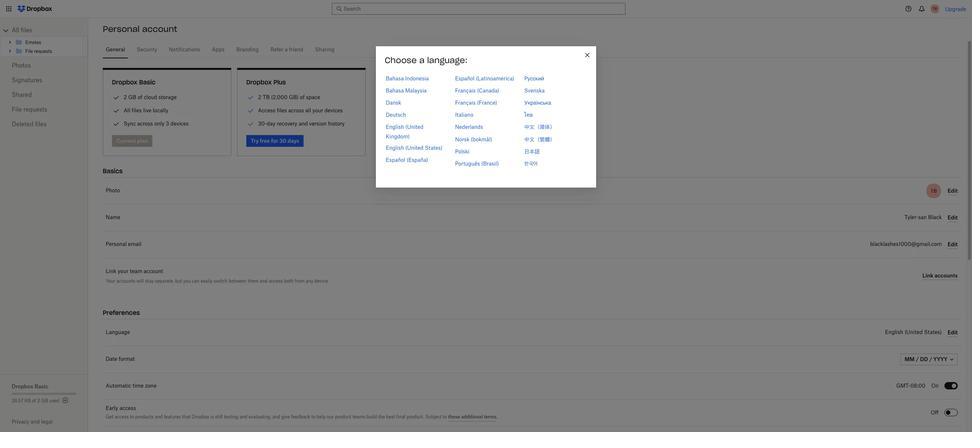 Task type: describe. For each thing, give the bounding box(es) containing it.
all
[[306, 107, 311, 114]]

deutsch
[[386, 112, 406, 118]]

history
[[328, 121, 345, 127]]

our
[[327, 415, 334, 419]]

help
[[317, 415, 326, 419]]

中文（繁體）
[[525, 136, 556, 142]]

requests
[[23, 107, 47, 113]]

files for access files across all your devices
[[277, 107, 287, 114]]

dropbox logo - go to the homepage image
[[15, 3, 55, 15]]

product
[[335, 415, 352, 419]]

ไทย
[[525, 112, 533, 118]]

dropbox up the 2 gb of cloud storage
[[112, 79, 137, 86]]

bahasa indonesia button
[[386, 74, 429, 83]]

tyler-san black
[[905, 215, 943, 220]]

30-
[[258, 121, 267, 127]]

refer a friend
[[271, 47, 304, 53]]

security tab
[[134, 41, 160, 59]]

files for deleted files
[[35, 122, 47, 127]]

san
[[919, 215, 928, 220]]

feedback
[[291, 415, 310, 419]]

1 vertical spatial english (united states)
[[886, 330, 943, 335]]

can
[[192, 278, 200, 284]]

legal
[[41, 419, 53, 425]]

evaluating,
[[249, 415, 271, 419]]

of for 28.57 kb of 2 gb used
[[32, 399, 36, 403]]

deutsch button
[[386, 110, 406, 120]]

language:
[[427, 55, 468, 65]]

nederlands button
[[455, 123, 483, 132]]

date format
[[106, 357, 135, 362]]

photos
[[12, 63, 31, 69]]

(2,000
[[271, 94, 288, 100]]

sharing
[[315, 47, 335, 53]]

team
[[130, 269, 142, 274]]

zone
[[145, 384, 157, 389]]

personal account
[[103, 24, 177, 34]]

kingdom)
[[386, 133, 410, 139]]

basics
[[103, 168, 123, 175]]

personal email
[[106, 242, 141, 247]]

photo
[[106, 188, 120, 194]]

language
[[106, 330, 130, 335]]

subject
[[426, 415, 442, 419]]

used
[[49, 399, 59, 403]]

upgrade
[[946, 6, 967, 12]]

(brasil)
[[482, 161, 499, 167]]

español (españa) button
[[386, 155, 428, 165]]

access for get access to products and features that dropbox is still testing and evaluating, and give feedback to help our product teams build the best final product. subject to
[[115, 415, 129, 419]]

personal for personal account
[[103, 24, 140, 34]]

tb
[[263, 94, 270, 100]]

dropbox left is
[[192, 415, 209, 419]]

sharing tab
[[312, 41, 338, 59]]

(bokmål)
[[471, 136, 493, 142]]

and right them
[[260, 278, 268, 284]]

1 vertical spatial gb
[[41, 399, 48, 403]]

choose
[[385, 55, 417, 65]]

branding
[[236, 47, 259, 53]]

pусский button
[[525, 74, 545, 83]]

global header element
[[0, 0, 973, 18]]

1 vertical spatial states)
[[925, 330, 943, 335]]

file
[[12, 107, 22, 113]]

español for español (latinoamérica)
[[455, 75, 475, 81]]

日本語 button
[[525, 147, 540, 156]]

general tab
[[103, 41, 128, 59]]

28.57 kb of 2 gb used
[[12, 399, 59, 403]]

dropbox up 28.57
[[12, 384, 33, 390]]

0 vertical spatial account
[[142, 24, 177, 34]]

notifications tab
[[166, 41, 203, 59]]

and left legal
[[31, 419, 40, 425]]

time
[[133, 384, 144, 389]]

english (united kingdom) button
[[386, 123, 448, 141]]

2 vertical spatial (united
[[905, 330, 924, 335]]

30-day recovery and version history
[[258, 121, 345, 127]]

deleted files
[[12, 122, 47, 127]]

recommended image for 30-
[[247, 120, 255, 129]]

products
[[135, 415, 154, 419]]

day
[[267, 121, 276, 127]]

deleted files link
[[12, 117, 76, 132]]

(france)
[[477, 100, 498, 106]]

2 for dropbox plus
[[258, 94, 261, 100]]

0 horizontal spatial basic
[[35, 384, 48, 390]]

link
[[106, 269, 116, 274]]

privacy and legal link
[[12, 419, 88, 425]]

on
[[932, 384, 939, 389]]

bahasa for bahasa indonesia
[[386, 75, 404, 81]]

you
[[183, 278, 191, 284]]

1 horizontal spatial your
[[313, 107, 323, 114]]

privacy
[[12, 419, 29, 425]]

final
[[397, 415, 406, 419]]

українська button
[[525, 98, 552, 107]]

3
[[166, 121, 169, 127]]

0 vertical spatial across
[[288, 107, 304, 114]]

privacy and legal
[[12, 419, 53, 425]]

dansk
[[386, 100, 401, 106]]

all files
[[12, 28, 32, 33]]

한국어
[[525, 161, 538, 167]]

device.
[[315, 278, 329, 284]]

français (france)
[[455, 100, 498, 106]]

gmt-08:00
[[897, 384, 926, 389]]

apps
[[212, 47, 225, 53]]

2 for dropbox basic
[[124, 94, 127, 100]]

español (españa)
[[386, 157, 428, 163]]

1 horizontal spatial gb
[[128, 94, 136, 100]]

refer a friend tab
[[268, 41, 307, 59]]

signatures link
[[12, 73, 76, 88]]

notifications
[[169, 47, 200, 53]]

(latinoamérica)
[[476, 75, 515, 81]]

english (united states) inside choose a language: "dialog"
[[386, 145, 443, 151]]

english for english (united kingdom) button
[[386, 124, 404, 130]]

1 vertical spatial account
[[144, 269, 163, 274]]

files for all files live locally
[[132, 107, 142, 114]]

branding tab
[[233, 41, 262, 59]]

still
[[215, 415, 223, 419]]

polski
[[455, 148, 470, 155]]



Task type: locate. For each thing, give the bounding box(es) containing it.
teams
[[353, 415, 366, 419]]

español up français (canada)
[[455, 75, 475, 81]]

2 horizontal spatial of
[[300, 94, 305, 100]]

1 recommended image from the top
[[247, 107, 255, 115]]

and right "testing"
[[240, 415, 248, 419]]

cloud
[[144, 94, 157, 100]]

of right kb at the left bottom
[[32, 399, 36, 403]]

1 horizontal spatial dropbox basic
[[112, 79, 156, 86]]

recommended image
[[247, 107, 255, 115], [247, 120, 255, 129]]

files down (2,000
[[277, 107, 287, 114]]

but
[[175, 278, 182, 284]]

español inside 'button'
[[386, 157, 406, 163]]

1 vertical spatial across
[[137, 121, 153, 127]]

your right all
[[313, 107, 323, 114]]

(united for english (united kingdom) button
[[406, 124, 424, 130]]

your accounts will stay separate, but you can easily switch between them and access both from any device.
[[106, 278, 329, 284]]

personal up general
[[103, 24, 140, 34]]

blacklashes1000@gmail.com
[[871, 242, 943, 247]]

bahasa
[[386, 75, 404, 81], [386, 87, 404, 94]]

basic up 28.57 kb of 2 gb used
[[35, 384, 48, 390]]

0 vertical spatial a
[[285, 47, 288, 53]]

0 vertical spatial (united
[[406, 124, 424, 130]]

photos link
[[12, 58, 76, 73]]

a inside "dialog"
[[420, 55, 425, 65]]

0 horizontal spatial gb
[[41, 399, 48, 403]]

access files across all your devices
[[258, 107, 343, 114]]

1 horizontal spatial states)
[[925, 330, 943, 335]]

1 horizontal spatial 2
[[124, 94, 127, 100]]

apps tab
[[209, 41, 228, 59]]

recommended image left "30-"
[[247, 120, 255, 129]]

0 vertical spatial devices
[[325, 107, 343, 114]]

between
[[229, 278, 247, 284]]

to left products
[[130, 415, 134, 419]]

1 horizontal spatial basic
[[139, 79, 156, 86]]

1 vertical spatial your
[[118, 269, 128, 274]]

0 horizontal spatial of
[[32, 399, 36, 403]]

2 horizontal spatial 2
[[258, 94, 261, 100]]

product.
[[407, 415, 425, 419]]

1 vertical spatial personal
[[106, 242, 127, 247]]

and left features on the bottom left of the page
[[155, 415, 163, 419]]

dropbox up tb
[[247, 79, 272, 86]]

all down dropbox logo - go to the homepage
[[12, 28, 19, 33]]

polski button
[[455, 147, 470, 156]]

friend
[[289, 47, 304, 53]]

0 horizontal spatial states)
[[425, 145, 443, 151]]

files down dropbox logo - go to the homepage
[[21, 28, 32, 33]]

中文（简体） button
[[525, 123, 556, 132]]

1 horizontal spatial english (united states)
[[886, 330, 943, 335]]

bahasa for bahasa malaysia
[[386, 87, 404, 94]]

українська
[[525, 100, 552, 106]]

bahasa inside button
[[386, 87, 404, 94]]

best
[[386, 415, 395, 419]]

1 vertical spatial dropbox basic
[[12, 384, 48, 390]]

0 vertical spatial access
[[269, 278, 283, 284]]

off
[[932, 411, 939, 416]]

0 horizontal spatial dropbox basic
[[12, 384, 48, 390]]

a inside tab
[[285, 47, 288, 53]]

personal for personal email
[[106, 242, 127, 247]]

your up 'accounts'
[[118, 269, 128, 274]]

is
[[211, 415, 214, 419]]

group
[[1, 36, 88, 57]]

get more space image
[[61, 396, 70, 405]]

0 horizontal spatial a
[[285, 47, 288, 53]]

0 vertical spatial states)
[[425, 145, 443, 151]]

files left live
[[132, 107, 142, 114]]

norsk (bokmål) button
[[455, 135, 493, 144]]

across down all files live locally at the top left of the page
[[137, 121, 153, 127]]

access
[[258, 107, 276, 114]]

dropbox
[[112, 79, 137, 86], [247, 79, 272, 86], [12, 384, 33, 390], [192, 415, 209, 419]]

(united for english (united states) button
[[406, 145, 424, 151]]

all inside tree
[[12, 28, 19, 33]]

1 bahasa from the top
[[386, 75, 404, 81]]

(españa)
[[407, 157, 428, 163]]

0 vertical spatial bahasa
[[386, 75, 404, 81]]

1 vertical spatial (united
[[406, 145, 424, 151]]

a right refer
[[285, 47, 288, 53]]

1 vertical spatial basic
[[35, 384, 48, 390]]

shared link
[[12, 88, 76, 103]]

0 vertical spatial personal
[[103, 24, 140, 34]]

1 horizontal spatial of
[[138, 94, 143, 100]]

dansk button
[[386, 98, 401, 107]]

english inside the english (united kingdom)
[[386, 124, 404, 130]]

date
[[106, 357, 117, 362]]

states) inside button
[[425, 145, 443, 151]]

all
[[12, 28, 19, 33], [124, 107, 130, 114]]

1 horizontal spatial devices
[[325, 107, 343, 114]]

the
[[379, 415, 385, 419]]

account up security tab
[[142, 24, 177, 34]]

1 vertical spatial a
[[420, 55, 425, 65]]

gb left 'cloud'
[[128, 94, 136, 100]]

states)
[[425, 145, 443, 151], [925, 330, 943, 335]]

devices
[[325, 107, 343, 114], [171, 121, 189, 127]]

locally
[[153, 107, 168, 114]]

sync
[[124, 121, 136, 127]]

files down file requests link
[[35, 122, 47, 127]]

dropbox basic up kb at the left bottom
[[12, 384, 48, 390]]

personal left 'email'
[[106, 242, 127, 247]]

español for español (españa)
[[386, 157, 406, 163]]

français (canada)
[[455, 87, 500, 94]]

2 to from the left
[[312, 415, 316, 419]]

account up stay
[[144, 269, 163, 274]]

a up indonesia
[[420, 55, 425, 65]]

of left 'cloud'
[[138, 94, 143, 100]]

português (brasil)
[[455, 161, 499, 167]]

version
[[309, 121, 327, 127]]

all up 'sync'
[[124, 107, 130, 114]]

basic up the 2 gb of cloud storage
[[139, 79, 156, 86]]

format
[[119, 357, 135, 362]]

1 vertical spatial recommended image
[[247, 120, 255, 129]]

français for français (canada)
[[455, 87, 476, 94]]

upgrade link
[[946, 6, 967, 12]]

gb left used
[[41, 399, 48, 403]]

0 vertical spatial español
[[455, 75, 475, 81]]

français inside button
[[455, 100, 476, 106]]

access right early
[[120, 406, 136, 411]]

2 vertical spatial english
[[886, 330, 904, 335]]

dropbox basic up the 2 gb of cloud storage
[[112, 79, 156, 86]]

switch
[[214, 278, 228, 284]]

français inside 'button'
[[455, 87, 476, 94]]

all files tree
[[1, 25, 88, 57]]

and
[[299, 121, 308, 127], [260, 278, 268, 284], [155, 415, 163, 419], [240, 415, 248, 419], [273, 415, 280, 419], [31, 419, 40, 425]]

your
[[106, 278, 115, 284]]

2
[[124, 94, 127, 100], [258, 94, 261, 100], [37, 399, 40, 403]]

security
[[137, 47, 157, 53]]

gb
[[128, 94, 136, 100], [41, 399, 48, 403]]

español inside button
[[455, 75, 475, 81]]

2 tb (2,000 gb) of space
[[258, 94, 321, 100]]

english
[[386, 124, 404, 130], [386, 145, 404, 151], [886, 330, 904, 335]]

2 horizontal spatial to
[[443, 415, 447, 419]]

1 vertical spatial all
[[124, 107, 130, 114]]

and down access files across all your devices
[[299, 121, 308, 127]]

2 français from the top
[[455, 100, 476, 106]]

italiano
[[455, 112, 474, 118]]

bahasa malaysia button
[[386, 86, 427, 95]]

0 horizontal spatial español
[[386, 157, 406, 163]]

choose a language: dialog
[[376, 46, 597, 188]]

0 vertical spatial gb
[[128, 94, 136, 100]]

gmt-
[[897, 384, 911, 389]]

account
[[142, 24, 177, 34], [144, 269, 163, 274]]

3 to from the left
[[443, 415, 447, 419]]

0 vertical spatial dropbox basic
[[112, 79, 156, 86]]

norsk (bokmål)
[[455, 136, 493, 142]]

1 to from the left
[[130, 415, 134, 419]]

get access to products and features that dropbox is still testing and evaluating, and give feedback to help our product teams build the best final product. subject to
[[106, 415, 448, 419]]

2 right kb at the left bottom
[[37, 399, 40, 403]]

0 vertical spatial english (united states)
[[386, 145, 443, 151]]

bahasa up bahasa malaysia
[[386, 75, 404, 81]]

28.57
[[12, 399, 23, 403]]

0 vertical spatial english
[[386, 124, 404, 130]]

bahasa up dansk
[[386, 87, 404, 94]]

a for choose
[[420, 55, 425, 65]]

2 recommended image from the top
[[247, 120, 255, 129]]

1 horizontal spatial español
[[455, 75, 475, 81]]

english for english (united states) button
[[386, 145, 404, 151]]

of
[[138, 94, 143, 100], [300, 94, 305, 100], [32, 399, 36, 403]]

recommended image for access
[[247, 107, 255, 115]]

dropbox plus
[[247, 79, 286, 86]]

1 horizontal spatial all
[[124, 107, 130, 114]]

0 horizontal spatial across
[[137, 121, 153, 127]]

0 horizontal spatial all
[[12, 28, 19, 33]]

that
[[182, 415, 191, 419]]

separate,
[[155, 278, 174, 284]]

file requests
[[12, 107, 47, 113]]

any
[[306, 278, 313, 284]]

1 vertical spatial bahasa
[[386, 87, 404, 94]]

1 vertical spatial français
[[455, 100, 476, 106]]

easily
[[201, 278, 213, 284]]

1 vertical spatial español
[[386, 157, 406, 163]]

give
[[282, 415, 290, 419]]

all files live locally
[[124, 107, 168, 114]]

0 vertical spatial your
[[313, 107, 323, 114]]

2 up all files live locally at the top left of the page
[[124, 94, 127, 100]]

devices right 3
[[171, 121, 189, 127]]

all for all files
[[12, 28, 19, 33]]

deleted
[[12, 122, 33, 127]]

中文（繁體） button
[[525, 135, 556, 144]]

access down "early access"
[[115, 415, 129, 419]]

bahasa inside button
[[386, 75, 404, 81]]

français for français (france)
[[455, 100, 476, 106]]

files inside tree
[[21, 28, 32, 33]]

early access
[[106, 406, 136, 411]]

recommended image down recommended icon
[[247, 107, 255, 115]]

files for all files
[[21, 28, 32, 33]]

stay
[[145, 278, 154, 284]]

tab list containing general
[[103, 40, 961, 59]]

français up français (france)
[[455, 87, 476, 94]]

storage
[[159, 94, 177, 100]]

access left both
[[269, 278, 283, 284]]

only
[[154, 121, 165, 127]]

accounts
[[116, 278, 135, 284]]

refer
[[271, 47, 284, 53]]

indonesia
[[405, 75, 429, 81]]

across left all
[[288, 107, 304, 114]]

0 vertical spatial all
[[12, 28, 19, 33]]

1 vertical spatial devices
[[171, 121, 189, 127]]

to left help
[[312, 415, 316, 419]]

1 vertical spatial access
[[120, 406, 136, 411]]

2 bahasa from the top
[[386, 87, 404, 94]]

0 vertical spatial basic
[[139, 79, 156, 86]]

to right subject
[[443, 415, 447, 419]]

all for all files live locally
[[124, 107, 130, 114]]

a for refer
[[285, 47, 288, 53]]

0 horizontal spatial to
[[130, 415, 134, 419]]

2 left tb
[[258, 94, 261, 100]]

0 horizontal spatial english (united states)
[[386, 145, 443, 151]]

español left (españa)
[[386, 157, 406, 163]]

2 gb of cloud storage
[[124, 94, 177, 100]]

1 français from the top
[[455, 87, 476, 94]]

português (brasil) button
[[455, 159, 499, 168]]

1 vertical spatial english
[[386, 145, 404, 151]]

sync across only 3 devices
[[124, 121, 189, 127]]

français up italiano
[[455, 100, 476, 106]]

live
[[143, 107, 152, 114]]

español (latinoamérica)
[[455, 75, 515, 81]]

tab list
[[103, 40, 961, 59]]

0 horizontal spatial 2
[[37, 399, 40, 403]]

malaysia
[[405, 87, 427, 94]]

0 horizontal spatial your
[[118, 269, 128, 274]]

1 horizontal spatial across
[[288, 107, 304, 114]]

(canada)
[[477, 87, 500, 94]]

2 vertical spatial access
[[115, 415, 129, 419]]

of for 2 gb of cloud storage
[[138, 94, 143, 100]]

(united inside the english (united kingdom)
[[406, 124, 424, 130]]

of right 'gb)'
[[300, 94, 305, 100]]

0 horizontal spatial devices
[[171, 121, 189, 127]]

access for early access
[[120, 406, 136, 411]]

1 horizontal spatial to
[[312, 415, 316, 419]]

0 vertical spatial recommended image
[[247, 107, 255, 115]]

0 vertical spatial français
[[455, 87, 476, 94]]

email
[[128, 242, 141, 247]]

devices up history
[[325, 107, 343, 114]]

english (united states)
[[386, 145, 443, 151], [886, 330, 943, 335]]

日本語
[[525, 148, 540, 155]]

recommended image
[[247, 93, 255, 102]]

1 horizontal spatial a
[[420, 55, 425, 65]]

and left "give"
[[273, 415, 280, 419]]



Task type: vqa. For each thing, say whether or not it's contained in the screenshot.
the rightmost 2
yes



